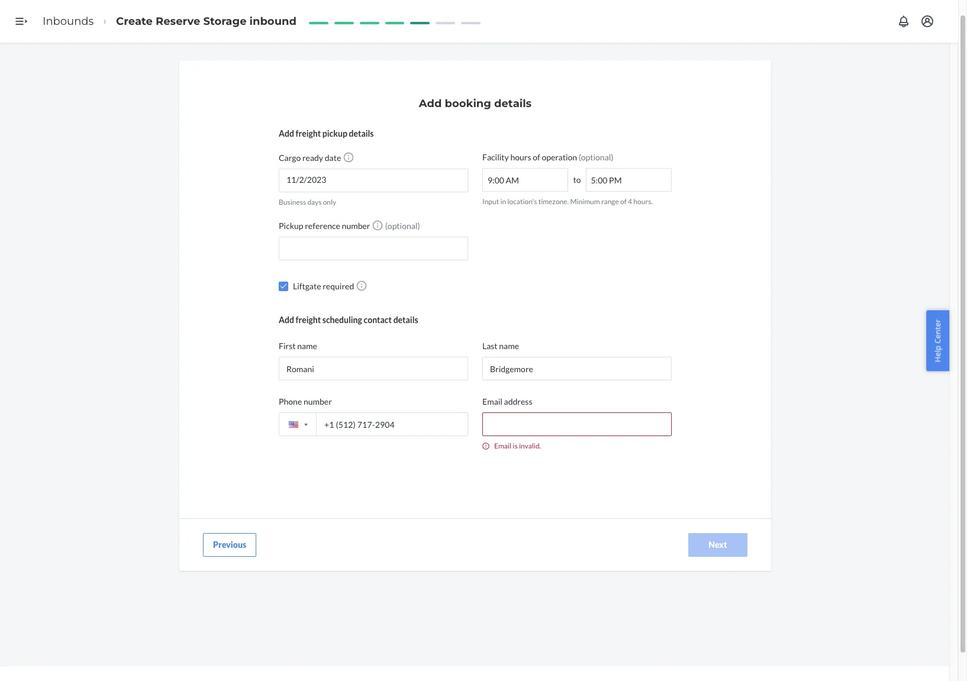 Task type: describe. For each thing, give the bounding box(es) containing it.
business
[[279, 198, 306, 207]]

contact
[[364, 315, 392, 325]]

phone number
[[279, 397, 332, 407]]

previous button
[[203, 534, 257, 557]]

input in location's timezone. minimum range of 4 hours.
[[483, 197, 653, 206]]

pickup reference number
[[279, 221, 370, 231]]

help
[[933, 346, 944, 362]]

11/2/2023
[[287, 175, 326, 185]]

united states: + 1 image
[[304, 424, 308, 426]]

help center button
[[927, 310, 950, 371]]

freight for scheduling
[[296, 315, 321, 325]]

reference
[[305, 221, 340, 231]]

add for add freight pickup details
[[279, 129, 294, 139]]

location's
[[508, 197, 537, 206]]

days
[[308, 198, 322, 207]]

1 (702) 123-4567 telephone field
[[279, 413, 468, 437]]

date
[[325, 153, 341, 163]]

0 horizontal spatial details
[[349, 129, 374, 139]]

business days only
[[279, 198, 337, 207]]

1 vertical spatial number
[[304, 397, 332, 407]]

inbound
[[250, 15, 297, 28]]

scheduling
[[323, 315, 362, 325]]

1 horizontal spatial number
[[342, 221, 370, 231]]

name for last name
[[499, 341, 519, 351]]

add freight pickup details
[[279, 129, 374, 139]]

liftgate required
[[293, 281, 354, 291]]

add for add freight scheduling contact details
[[279, 315, 294, 325]]

add freight scheduling contact details
[[279, 315, 418, 325]]

help center
[[933, 319, 944, 362]]

first name
[[279, 341, 317, 351]]

next
[[709, 540, 728, 550]]

4
[[628, 197, 632, 206]]

email for email address
[[483, 397, 503, 407]]

minimum
[[570, 197, 600, 206]]

timezone.
[[539, 197, 569, 206]]

is
[[513, 442, 518, 451]]

next button
[[689, 534, 748, 557]]

booking
[[445, 97, 491, 110]]

freight for pickup
[[296, 129, 321, 139]]

cargo
[[279, 153, 301, 163]]

inbounds
[[43, 15, 94, 28]]

0 horizontal spatial of
[[533, 152, 540, 162]]



Task type: vqa. For each thing, say whether or not it's contained in the screenshot.
Industry
no



Task type: locate. For each thing, give the bounding box(es) containing it.
ready
[[303, 153, 323, 163]]

breadcrumbs navigation
[[33, 4, 306, 39]]

email for email is invalid.
[[494, 442, 512, 451]]

last name
[[483, 341, 519, 351]]

1 horizontal spatial (optional)
[[579, 152, 614, 162]]

number up united states: + 1 icon
[[304, 397, 332, 407]]

freight up cargo ready date
[[296, 129, 321, 139]]

0 vertical spatial number
[[342, 221, 370, 231]]

0 horizontal spatial (optional)
[[384, 221, 420, 231]]

reserve
[[156, 15, 200, 28]]

1 vertical spatial add
[[279, 129, 294, 139]]

add left booking
[[419, 97, 442, 110]]

number right reference
[[342, 221, 370, 231]]

1 name from the left
[[297, 341, 317, 351]]

operation
[[542, 152, 577, 162]]

facility
[[483, 152, 509, 162]]

pickup
[[279, 221, 304, 231]]

0 vertical spatial details
[[494, 97, 532, 110]]

2 name from the left
[[499, 341, 519, 351]]

hours.
[[634, 197, 653, 206]]

0 vertical spatial of
[[533, 152, 540, 162]]

first
[[279, 341, 296, 351]]

1 horizontal spatial details
[[394, 315, 418, 325]]

invalid.
[[519, 442, 541, 451]]

1 vertical spatial details
[[349, 129, 374, 139]]

add
[[419, 97, 442, 110], [279, 129, 294, 139], [279, 315, 294, 325]]

2 freight from the top
[[296, 315, 321, 325]]

storage
[[203, 15, 247, 28]]

None text field
[[586, 168, 672, 192], [279, 237, 468, 261], [279, 357, 468, 381], [586, 168, 672, 192], [279, 237, 468, 261], [279, 357, 468, 381]]

last
[[483, 341, 498, 351]]

of
[[533, 152, 540, 162], [621, 197, 627, 206]]

freight up "first name"
[[296, 315, 321, 325]]

(optional)
[[579, 152, 614, 162], [384, 221, 420, 231]]

range
[[602, 197, 619, 206]]

previous
[[213, 540, 246, 550]]

email address
[[483, 397, 533, 407]]

0 vertical spatial freight
[[296, 129, 321, 139]]

in
[[501, 197, 506, 206]]

None text field
[[483, 168, 569, 192], [483, 357, 672, 381], [483, 413, 672, 437], [483, 168, 569, 192], [483, 357, 672, 381], [483, 413, 672, 437]]

freight
[[296, 129, 321, 139], [296, 315, 321, 325]]

1 vertical spatial freight
[[296, 315, 321, 325]]

details right contact
[[394, 315, 418, 325]]

name
[[297, 341, 317, 351], [499, 341, 519, 351]]

center
[[933, 319, 944, 344]]

1 vertical spatial (optional)
[[384, 221, 420, 231]]

1 vertical spatial email
[[494, 442, 512, 451]]

1 horizontal spatial of
[[621, 197, 627, 206]]

open notifications image
[[897, 14, 911, 28]]

0 horizontal spatial name
[[297, 341, 317, 351]]

number
[[342, 221, 370, 231], [304, 397, 332, 407]]

add up cargo at the top left of page
[[279, 129, 294, 139]]

name right first on the left of page
[[297, 341, 317, 351]]

liftgate
[[293, 281, 321, 291]]

None checkbox
[[279, 282, 288, 291]]

2 vertical spatial add
[[279, 315, 294, 325]]

email
[[483, 397, 503, 407], [494, 442, 512, 451]]

facility hours of operation (optional)
[[483, 152, 614, 162]]

details right booking
[[494, 97, 532, 110]]

email left address
[[483, 397, 503, 407]]

details
[[494, 97, 532, 110], [349, 129, 374, 139], [394, 315, 418, 325]]

0 vertical spatial (optional)
[[579, 152, 614, 162]]

details right "pickup"
[[349, 129, 374, 139]]

address
[[504, 397, 533, 407]]

of right the hours
[[533, 152, 540, 162]]

hours
[[511, 152, 531, 162]]

name for first name
[[297, 341, 317, 351]]

inbounds link
[[43, 15, 94, 28]]

1 horizontal spatial name
[[499, 341, 519, 351]]

0 vertical spatial add
[[419, 97, 442, 110]]

open navigation image
[[14, 14, 28, 28]]

2 horizontal spatial details
[[494, 97, 532, 110]]

create
[[116, 15, 153, 28]]

add up first on the left of page
[[279, 315, 294, 325]]

only
[[323, 198, 337, 207]]

2 vertical spatial details
[[394, 315, 418, 325]]

pickup
[[323, 129, 348, 139]]

email left is
[[494, 442, 512, 451]]

phone
[[279, 397, 302, 407]]

name right last
[[499, 341, 519, 351]]

of left 4
[[621, 197, 627, 206]]

email is invalid.
[[494, 442, 541, 451]]

create reserve storage inbound
[[116, 15, 297, 28]]

1 vertical spatial of
[[621, 197, 627, 206]]

add booking details
[[419, 97, 532, 110]]

input
[[483, 197, 499, 206]]

open account menu image
[[921, 14, 935, 28]]

required
[[323, 281, 354, 291]]

cargo ready date
[[279, 153, 341, 163]]

add for add booking details
[[419, 97, 442, 110]]

0 vertical spatial email
[[483, 397, 503, 407]]

1 freight from the top
[[296, 129, 321, 139]]

0 horizontal spatial number
[[304, 397, 332, 407]]



